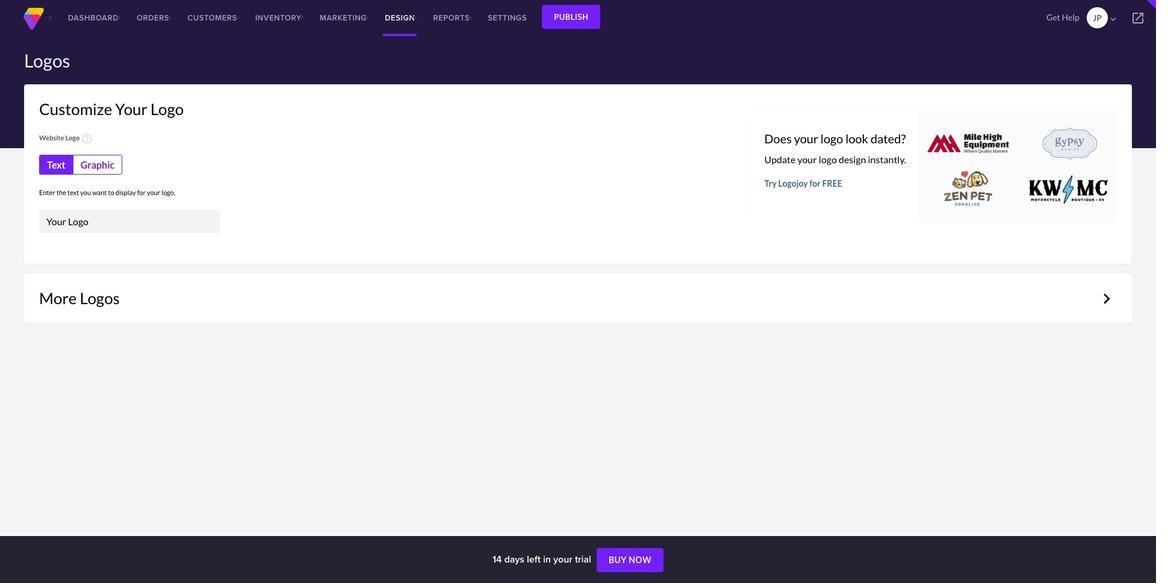 Task type: describe. For each thing, give the bounding box(es) containing it.
0 vertical spatial logo
[[151, 99, 184, 119]]

text
[[67, 189, 79, 196]]

buy now link
[[597, 548, 664, 572]]

free
[[823, 178, 843, 189]]

more
[[39, 289, 77, 308]]

website
[[39, 134, 64, 142]]

help
[[1062, 12, 1080, 22]]

does your logo look dated?
[[765, 131, 906, 146]]

text link
[[39, 155, 73, 175]]

try logojoy for free link
[[765, 176, 907, 191]]

left
[[527, 552, 541, 566]]

customize your logo
[[39, 99, 184, 119]]

trial
[[575, 552, 591, 566]]

orders
[[137, 12, 169, 23]]

website logo help_outline
[[39, 133, 93, 145]]


[[1131, 11, 1146, 25]]

logo for look
[[821, 131, 844, 146]]

your up try logojoy for free
[[798, 154, 817, 165]]

you
[[80, 189, 91, 196]]

does
[[765, 131, 792, 146]]

inventory
[[255, 12, 302, 23]]

logojoy
[[779, 178, 808, 189]]

help_outline
[[81, 133, 93, 145]]

14 days left in your trial
[[493, 552, 594, 566]]

0 horizontal spatial for
[[137, 189, 146, 196]]

buy now
[[609, 555, 652, 565]]

your left logo.
[[147, 189, 160, 196]]

enter the text you want to display for your logo.
[[39, 189, 175, 196]]

customize
[[39, 99, 112, 119]]

logo for design
[[819, 154, 837, 165]]

text
[[47, 159, 66, 171]]

to
[[108, 189, 114, 196]]

1 horizontal spatial for
[[810, 178, 821, 189]]

graphic link
[[73, 155, 122, 175]]

want
[[92, 189, 107, 196]]

jp
[[1093, 13, 1102, 23]]

logo inside website logo help_outline
[[65, 134, 80, 142]]

dashboard
[[68, 12, 119, 23]]

logo.
[[162, 189, 175, 196]]

more logos
[[39, 289, 120, 308]]

publish
[[554, 12, 589, 22]]

buy
[[609, 555, 627, 565]]

try
[[765, 178, 777, 189]]



Task type: vqa. For each thing, say whether or not it's contained in the screenshot.
rightmost AvaTax
no



Task type: locate. For each thing, give the bounding box(es) containing it.
1 horizontal spatial logo
[[151, 99, 184, 119]]

your right in
[[554, 552, 573, 566]]

look
[[846, 131, 869, 146]]

reports
[[433, 12, 470, 23]]

0 horizontal spatial logos
[[24, 49, 70, 71]]

Enter the text you want to display for your logo. text field
[[39, 210, 220, 233]]

14
[[493, 552, 502, 566]]

settings
[[488, 12, 527, 23]]

logo
[[151, 99, 184, 119], [65, 134, 80, 142]]

enter
[[39, 189, 55, 196]]

1 vertical spatial logo
[[65, 134, 80, 142]]

your
[[115, 99, 148, 119]]

design
[[839, 154, 866, 165]]

0 horizontal spatial logo
[[65, 134, 80, 142]]

1 vertical spatial logos
[[80, 289, 120, 308]]

customers
[[188, 12, 237, 23]]

0 vertical spatial logo
[[821, 131, 844, 146]]

logo left help_outline at top left
[[65, 134, 80, 142]]

publish button
[[542, 5, 601, 29]]


[[1108, 14, 1119, 25]]

update
[[765, 154, 796, 165]]

in
[[543, 552, 551, 566]]

days
[[504, 552, 525, 566]]

try logojoy for free
[[765, 178, 843, 189]]

get help
[[1047, 12, 1080, 22]]

logos right more
[[80, 289, 120, 308]]

graphic
[[81, 159, 115, 171]]

logos
[[24, 49, 70, 71], [80, 289, 120, 308]]

logos up the "customize"
[[24, 49, 70, 71]]

dashboard link
[[59, 0, 128, 36]]

logo down does your logo look dated?
[[819, 154, 837, 165]]

for
[[810, 178, 821, 189], [137, 189, 146, 196]]

your
[[794, 131, 819, 146], [798, 154, 817, 165], [147, 189, 160, 196], [554, 552, 573, 566]]

logo
[[821, 131, 844, 146], [819, 154, 837, 165]]

display
[[116, 189, 136, 196]]

1 horizontal spatial logos
[[80, 289, 120, 308]]

1 vertical spatial logo
[[819, 154, 837, 165]]

0 vertical spatial logos
[[24, 49, 70, 71]]

logo up update your logo design instantly.
[[821, 131, 844, 146]]

dated?
[[871, 131, 906, 146]]

instantly.
[[868, 154, 907, 165]]

for left free on the right top of page
[[810, 178, 821, 189]]

marketing
[[320, 12, 367, 23]]

design
[[385, 12, 415, 23]]

expand_more
[[1097, 289, 1117, 309]]

update your logo design instantly.
[[765, 154, 907, 165]]

the
[[57, 189, 66, 196]]

your right does
[[794, 131, 819, 146]]

for right the display
[[137, 189, 146, 196]]

logo right your
[[151, 99, 184, 119]]

now
[[629, 555, 652, 565]]

 link
[[1120, 0, 1157, 36]]

get
[[1047, 12, 1061, 22]]



